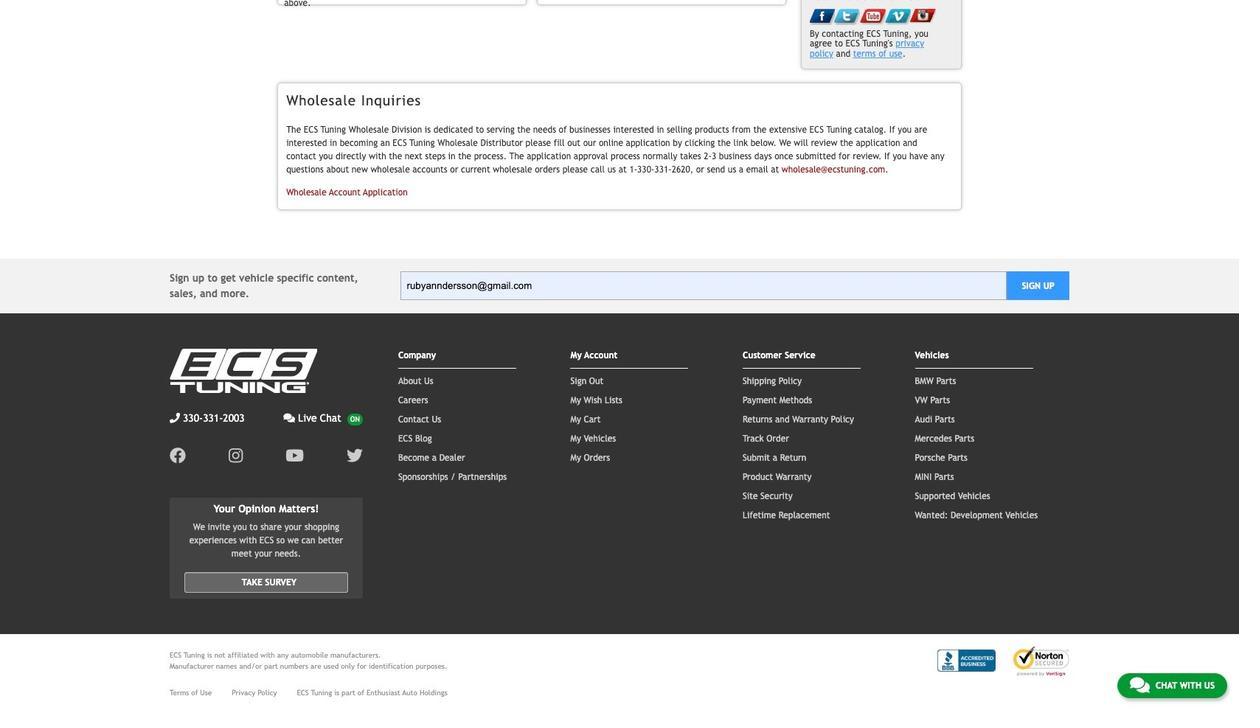 Task type: locate. For each thing, give the bounding box(es) containing it.
twitter logo image
[[347, 448, 363, 464]]

comments image
[[1130, 677, 1150, 694]]

facebook logo image
[[170, 448, 186, 464]]

Email email field
[[400, 272, 1007, 300]]



Task type: describe. For each thing, give the bounding box(es) containing it.
comments image
[[284, 413, 295, 423]]

phone image
[[170, 413, 180, 423]]

instagram logo image
[[229, 448, 243, 464]]

youtube logo image
[[286, 448, 304, 464]]

ecs tuning image
[[170, 349, 317, 393]]



Task type: vqa. For each thing, say whether or not it's contained in the screenshot.
Email email field
yes



